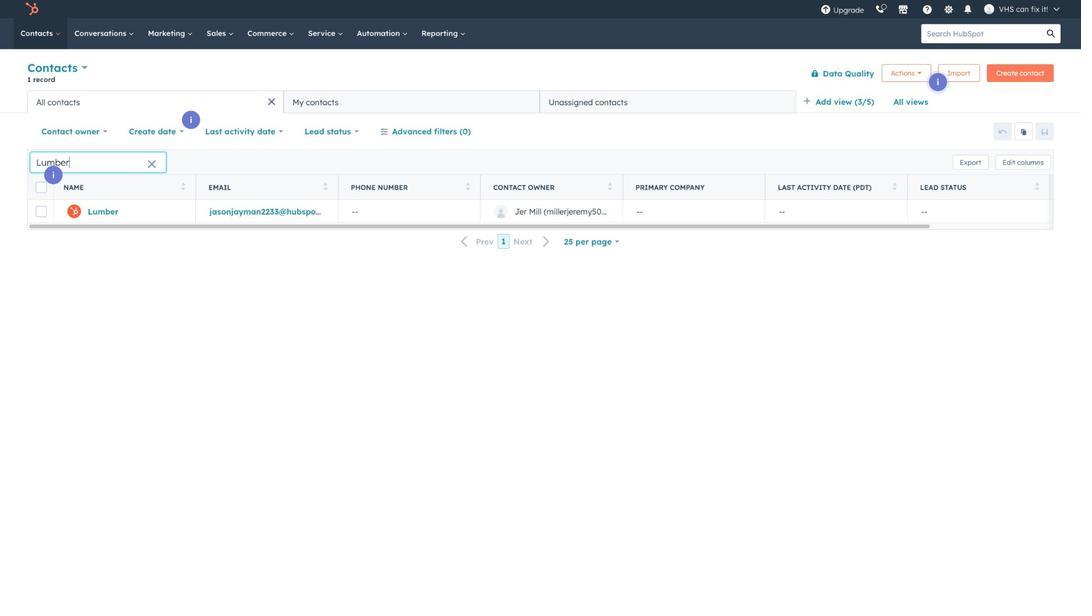 Task type: vqa. For each thing, say whether or not it's contained in the screenshot.
SEARCH REVIEWS search box
no



Task type: describe. For each thing, give the bounding box(es) containing it.
press to sort. image for 5th press to sort. element from the right
[[324, 183, 328, 191]]

press to sort. image for 6th press to sort. element from the right
[[181, 183, 186, 191]]

3 press to sort. element from the left
[[466, 183, 470, 192]]

marketplaces image
[[898, 5, 909, 15]]

4 press to sort. element from the left
[[608, 183, 613, 192]]

1 press to sort. image from the left
[[466, 183, 470, 191]]

1 press to sort. element from the left
[[181, 183, 186, 192]]



Task type: locate. For each thing, give the bounding box(es) containing it.
5 press to sort. element from the left
[[893, 183, 897, 192]]

clear input image
[[147, 160, 156, 169]]

jacob simon image
[[984, 4, 995, 14]]

2 press to sort. image from the left
[[1035, 183, 1040, 191]]

menu
[[815, 0, 1068, 18]]

Search name, phone, email addresses, or company search field
[[30, 152, 166, 173]]

3 press to sort. image from the left
[[608, 183, 613, 191]]

4 press to sort. image from the left
[[893, 183, 897, 191]]

press to sort. element
[[181, 183, 186, 192], [324, 183, 328, 192], [466, 183, 470, 192], [608, 183, 613, 192], [893, 183, 897, 192], [1035, 183, 1040, 192]]

Search HubSpot search field
[[921, 24, 1042, 43]]

press to sort. image
[[181, 183, 186, 191], [324, 183, 328, 191], [608, 183, 613, 191], [893, 183, 897, 191]]

press to sort. image
[[466, 183, 470, 191], [1035, 183, 1040, 191]]

pagination navigation
[[454, 234, 557, 249]]

2 press to sort. element from the left
[[324, 183, 328, 192]]

press to sort. image for 5th press to sort. element
[[893, 183, 897, 191]]

press to sort. image for 4th press to sort. element
[[608, 183, 613, 191]]

1 horizontal spatial press to sort. image
[[1035, 183, 1040, 191]]

banner
[[27, 58, 1054, 90]]

1 press to sort. image from the left
[[181, 183, 186, 191]]

0 horizontal spatial press to sort. image
[[466, 183, 470, 191]]

6 press to sort. element from the left
[[1035, 183, 1040, 192]]

column header
[[623, 175, 766, 200]]

2 press to sort. image from the left
[[324, 183, 328, 191]]



